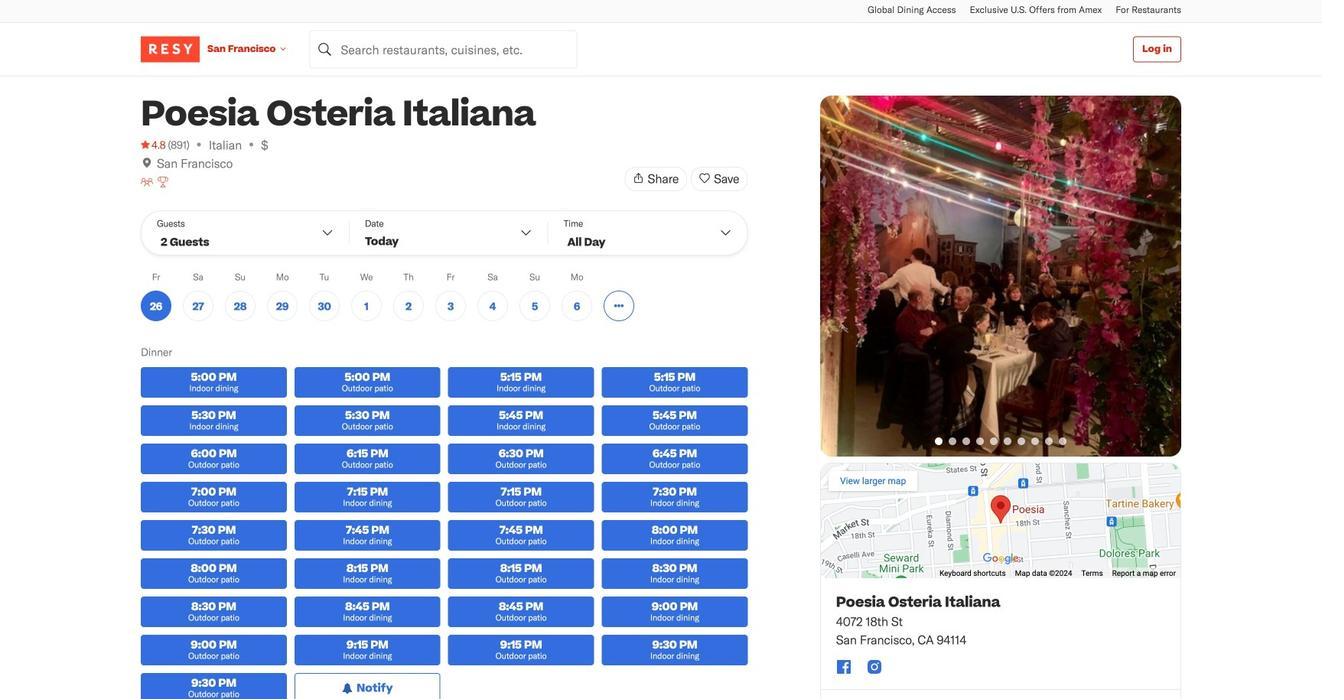 Task type: locate. For each thing, give the bounding box(es) containing it.
4.8 out of 5 stars image
[[141, 137, 166, 152]]

Search restaurants, cuisines, etc. text field
[[309, 30, 577, 68]]

None field
[[309, 30, 577, 68]]



Task type: describe. For each thing, give the bounding box(es) containing it.
891 reviews element
[[168, 137, 190, 152]]



